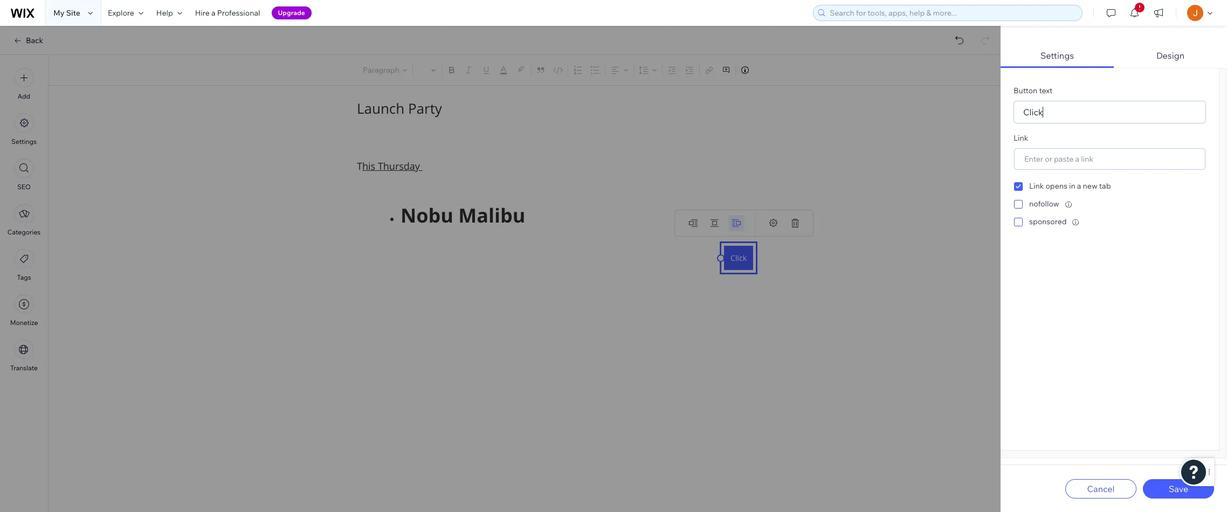 Task type: locate. For each thing, give the bounding box(es) containing it.
settings inside button
[[1041, 50, 1075, 61]]

translate
[[10, 364, 38, 372]]

cancel button
[[1066, 479, 1137, 499]]

None text field
[[357, 130, 756, 386]]

settings button
[[1001, 42, 1114, 68], [11, 113, 37, 146]]

1 vertical spatial settings
[[11, 138, 37, 146]]

none text field containing nobu malibu
[[357, 130, 756, 386]]

1 vertical spatial button
[[1014, 86, 1038, 95]]

link inside form
[[1030, 181, 1044, 191]]

0 horizontal spatial settings
[[11, 138, 37, 146]]

design button
[[1114, 42, 1228, 68]]

1 button from the top
[[1014, 14, 1048, 28]]

t
[[357, 160, 362, 173]]

button inside settings 'tab panel'
[[1014, 86, 1038, 95]]

back button
[[13, 36, 43, 45]]

2 button from the top
[[1014, 86, 1038, 95]]

1 vertical spatial a
[[1078, 181, 1082, 191]]

back
[[26, 36, 43, 45]]

help
[[156, 8, 173, 18]]

ricosmodal dialog
[[1001, 0, 1228, 512]]

0 horizontal spatial a
[[211, 8, 216, 18]]

translate button
[[10, 340, 38, 372]]

my
[[53, 8, 64, 18]]

menu
[[0, 61, 48, 379]]

Enter or paste a link url field
[[1015, 148, 1206, 170]]

new
[[1083, 181, 1098, 191]]

form containing link opens in a new tab
[[1015, 148, 1206, 237]]

a right the hire
[[211, 8, 216, 18]]

settings button down add
[[11, 113, 37, 146]]

settings
[[1041, 50, 1075, 61], [11, 138, 37, 146]]

tab
[[1100, 181, 1111, 191]]

nobu malibu
[[401, 202, 526, 229]]

1 horizontal spatial link
[[1030, 181, 1044, 191]]

link for link opens in a new tab
[[1030, 181, 1044, 191]]

tab list containing settings
[[1001, 42, 1228, 458]]

1 horizontal spatial a
[[1078, 181, 1082, 191]]

menu containing add
[[0, 61, 48, 379]]

0 horizontal spatial settings button
[[11, 113, 37, 146]]

0 horizontal spatial link
[[1014, 133, 1029, 143]]

0 vertical spatial settings button
[[1001, 42, 1114, 68]]

a right in
[[1078, 181, 1082, 191]]

settings button up text
[[1001, 42, 1114, 68]]

monetize button
[[10, 295, 38, 327]]

0 vertical spatial settings
[[1041, 50, 1075, 61]]

hire a professional
[[195, 8, 260, 18]]

0 vertical spatial button
[[1014, 14, 1048, 28]]

link down button text
[[1014, 133, 1029, 143]]

button
[[1014, 14, 1048, 28], [1014, 86, 1038, 95]]

Add a Catchy Title text field
[[357, 99, 749, 118]]

design
[[1157, 50, 1185, 61]]

settings up the seo button at left
[[11, 138, 37, 146]]

tags
[[17, 273, 31, 282]]

Search for tools, apps, help & more... field
[[827, 5, 1079, 20]]

add
[[18, 92, 30, 100]]

help button
[[150, 0, 189, 26]]

sponsored
[[1030, 217, 1067, 227]]

link
[[1014, 133, 1029, 143], [1030, 181, 1044, 191]]

a
[[211, 8, 216, 18], [1078, 181, 1082, 191]]

1 vertical spatial link
[[1030, 181, 1044, 191]]

settings up text
[[1041, 50, 1075, 61]]

form inside settings 'tab panel'
[[1015, 148, 1206, 237]]

tab list
[[1001, 42, 1228, 458]]

0 vertical spatial link
[[1014, 133, 1029, 143]]

link up nofollow
[[1030, 181, 1044, 191]]

save
[[1169, 484, 1189, 494]]

tags button
[[14, 249, 34, 282]]

upgrade
[[278, 9, 305, 17]]

form
[[1015, 148, 1206, 237]]

save button
[[1144, 479, 1215, 499]]

opens
[[1046, 181, 1068, 191]]

1 horizontal spatial settings
[[1041, 50, 1075, 61]]

thursday
[[378, 160, 420, 173]]

explore
[[108, 8, 134, 18]]



Task type: describe. For each thing, give the bounding box(es) containing it.
text
[[1040, 86, 1053, 95]]

click button
[[724, 246, 754, 270]]

link opens in a new tab
[[1030, 181, 1111, 191]]

click
[[731, 253, 747, 263]]

add button
[[14, 68, 34, 100]]

hire a professional link
[[189, 0, 267, 26]]

button for button text
[[1014, 86, 1038, 95]]

button text
[[1014, 86, 1053, 95]]

my site
[[53, 8, 80, 18]]

in
[[1070, 181, 1076, 191]]

monetize
[[10, 319, 38, 327]]

e.g., Click here text field
[[1014, 101, 1207, 124]]

seo button
[[14, 159, 34, 191]]

cancel
[[1088, 484, 1115, 494]]

upgrade button
[[272, 6, 312, 19]]

categories
[[7, 228, 41, 236]]

button for button
[[1014, 14, 1048, 28]]

nofollow
[[1030, 199, 1060, 209]]

t his thursday
[[357, 160, 423, 173]]

link for link
[[1014, 133, 1029, 143]]

1 vertical spatial settings button
[[11, 113, 37, 146]]

nobu
[[401, 202, 454, 229]]

site
[[66, 8, 80, 18]]

1 horizontal spatial settings button
[[1001, 42, 1114, 68]]

a inside settings 'tab panel'
[[1078, 181, 1082, 191]]

0 vertical spatial a
[[211, 8, 216, 18]]

hire
[[195, 8, 210, 18]]

seo
[[17, 183, 31, 191]]

malibu
[[459, 202, 526, 229]]

professional
[[217, 8, 260, 18]]

his
[[362, 160, 376, 173]]

categories button
[[7, 204, 41, 236]]

settings tab panel
[[1001, 69, 1228, 458]]



Task type: vqa. For each thing, say whether or not it's contained in the screenshot.
Settings in the RicosModal dialog
yes



